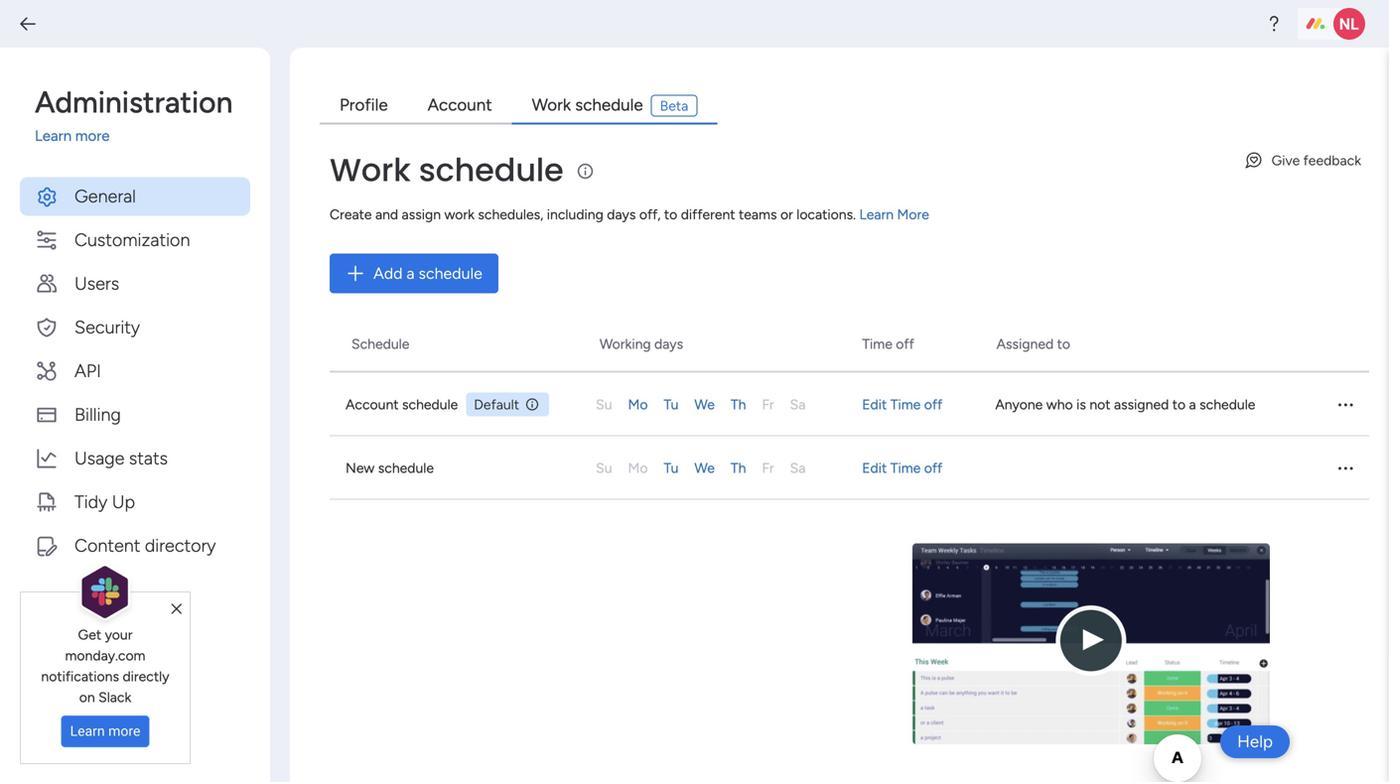 Task type: describe. For each thing, give the bounding box(es) containing it.
sa for new schedule
[[790, 460, 806, 477]]

su for account schedule
[[596, 396, 612, 413]]

your
[[105, 627, 133, 643]]

users
[[74, 273, 119, 294]]

a inside button
[[407, 264, 415, 283]]

more
[[897, 206, 930, 223]]

2 menu image from the top
[[1336, 458, 1356, 478]]

0 horizontal spatial work
[[330, 148, 411, 192]]

assigned to
[[997, 336, 1071, 353]]

th for account schedule
[[731, 396, 746, 413]]

learn more link
[[35, 125, 250, 147]]

learn more
[[70, 724, 140, 740]]

assign
[[402, 206, 441, 223]]

learn inside button
[[70, 724, 105, 740]]

off,
[[639, 206, 661, 223]]

to inside row group
[[1173, 396, 1186, 413]]

new schedule
[[346, 460, 434, 477]]

feedback
[[1304, 152, 1362, 169]]

row containing schedule
[[326, 317, 1370, 373]]

edit time off button for account schedule
[[862, 394, 996, 415]]

schedule
[[352, 336, 410, 353]]

mo for new schedule
[[628, 460, 648, 477]]

off for account schedule
[[924, 396, 943, 413]]

up
[[112, 492, 135, 513]]

tu for account schedule
[[664, 396, 679, 413]]

create and assign work schedules, including days off, to different teams or locations. learn more
[[330, 206, 930, 223]]

1 vertical spatial work schedule
[[330, 148, 564, 192]]

add
[[373, 264, 403, 283]]

or
[[781, 206, 793, 223]]

teams
[[739, 206, 777, 223]]

noah lott image
[[1334, 8, 1366, 40]]

schedule up schedules,
[[419, 148, 564, 192]]

help button
[[1221, 726, 1290, 759]]

directly
[[123, 668, 169, 685]]

mo for account schedule
[[628, 396, 648, 413]]

billing button
[[20, 396, 250, 435]]

schedule inside button
[[378, 460, 434, 477]]

security
[[74, 317, 140, 338]]

general
[[74, 186, 136, 207]]

assigned
[[997, 336, 1054, 353]]

give feedback button
[[1236, 145, 1370, 176]]

tidy up button
[[20, 483, 250, 522]]

we for new schedule
[[695, 460, 715, 477]]

create
[[330, 206, 372, 223]]

slack
[[98, 689, 131, 706]]

time off
[[862, 336, 915, 353]]

billing
[[74, 404, 121, 426]]

schedule inside button
[[419, 264, 483, 283]]

account link
[[408, 87, 512, 125]]

schedule right 'assigned'
[[1200, 396, 1256, 413]]

content
[[74, 535, 140, 557]]

learn more button
[[61, 716, 149, 748]]

new
[[346, 460, 375, 477]]

we for account schedule
[[695, 396, 715, 413]]

not
[[1090, 396, 1111, 413]]

1 horizontal spatial to
[[1057, 336, 1071, 353]]

default element
[[466, 393, 549, 417]]

content directory button
[[20, 527, 250, 566]]

users button
[[20, 265, 250, 303]]

general button
[[20, 177, 250, 216]]

more inside the administration learn more
[[75, 127, 110, 145]]

off for new schedule
[[924, 460, 943, 477]]

0 vertical spatial days
[[607, 206, 636, 223]]

give
[[1272, 152, 1300, 169]]

stats
[[129, 448, 168, 469]]

tidy up
[[74, 492, 135, 513]]

a inside row
[[1189, 396, 1197, 413]]

administration learn more
[[35, 84, 233, 145]]

api
[[74, 361, 101, 382]]

account schedule
[[346, 396, 458, 413]]

schedule left beta
[[575, 95, 643, 115]]

grid containing schedule
[[326, 317, 1370, 783]]

add a schedule button
[[330, 254, 498, 293]]

th for new schedule
[[731, 460, 746, 477]]

time for new schedule
[[891, 460, 921, 477]]

row group containing account schedule
[[330, 373, 1370, 500]]



Task type: vqa. For each thing, say whether or not it's contained in the screenshot.
3rd v2 ellipsis image from the bottom of the page
no



Task type: locate. For each thing, give the bounding box(es) containing it.
1 vertical spatial account
[[346, 396, 399, 413]]

fr for account schedule
[[762, 396, 774, 413]]

2 tu from the top
[[664, 460, 679, 477]]

notifications
[[41, 668, 119, 685]]

0 vertical spatial fr
[[762, 396, 774, 413]]

1 vertical spatial a
[[1189, 396, 1197, 413]]

1 horizontal spatial a
[[1189, 396, 1197, 413]]

1 mo from the top
[[628, 396, 648, 413]]

1 vertical spatial time
[[891, 396, 921, 413]]

0 vertical spatial learn
[[35, 127, 72, 145]]

menu image
[[1336, 395, 1356, 415], [1336, 458, 1356, 478]]

edit time off
[[862, 396, 943, 413], [862, 460, 943, 477]]

different
[[681, 206, 736, 223]]

2 th from the top
[[731, 460, 746, 477]]

1 vertical spatial days
[[655, 336, 684, 353]]

1 vertical spatial th
[[731, 460, 746, 477]]

to right 'assigned'
[[1173, 396, 1186, 413]]

dapulse x slim image
[[1241, 558, 1254, 577], [171, 601, 182, 619]]

new schedule button
[[330, 442, 596, 495]]

0 vertical spatial work schedule
[[532, 95, 643, 115]]

we
[[695, 396, 715, 413], [695, 460, 715, 477]]

usage
[[74, 448, 125, 469]]

edit for account schedule
[[862, 396, 887, 413]]

off
[[896, 336, 915, 353], [924, 396, 943, 413], [924, 460, 943, 477]]

learn inside the administration learn more
[[35, 127, 72, 145]]

usage stats button
[[20, 440, 250, 478]]

fr for new schedule
[[762, 460, 774, 477]]

0 vertical spatial tu
[[664, 396, 679, 413]]

1 edit from the top
[[862, 396, 887, 413]]

th
[[731, 396, 746, 413], [731, 460, 746, 477]]

edit time off for new schedule
[[862, 460, 943, 477]]

anyone who is not assigned to a schedule
[[996, 396, 1256, 413]]

2 vertical spatial off
[[924, 460, 943, 477]]

give feedback
[[1272, 152, 1362, 169]]

profile link
[[320, 87, 408, 125]]

work
[[444, 206, 475, 223]]

assigned
[[1114, 396, 1169, 413]]

2 edit time off from the top
[[862, 460, 943, 477]]

mo
[[628, 396, 648, 413], [628, 460, 648, 477]]

account right profile
[[428, 95, 492, 115]]

0 horizontal spatial days
[[607, 206, 636, 223]]

2 vertical spatial to
[[1173, 396, 1186, 413]]

0 vertical spatial work
[[532, 95, 571, 115]]

1 sa from the top
[[790, 396, 806, 413]]

1 vertical spatial sa
[[790, 460, 806, 477]]

and
[[375, 206, 398, 223]]

0 vertical spatial edit time off button
[[862, 394, 996, 415]]

2 we from the top
[[695, 460, 715, 477]]

1 horizontal spatial work
[[532, 95, 571, 115]]

more down 'administration'
[[75, 127, 110, 145]]

row containing account schedule
[[330, 373, 1370, 437]]

1 vertical spatial fr
[[762, 460, 774, 477]]

work right account link
[[532, 95, 571, 115]]

working days
[[600, 336, 684, 353]]

days right working
[[655, 336, 684, 353]]

row
[[326, 317, 1370, 373], [330, 373, 1370, 437], [330, 437, 1370, 500]]

add a schedule
[[373, 264, 483, 283]]

get your monday.com notifications directly on slack
[[41, 627, 169, 706]]

to
[[664, 206, 678, 223], [1057, 336, 1071, 353], [1173, 396, 1186, 413]]

1 vertical spatial learn
[[860, 206, 894, 223]]

beta
[[660, 97, 689, 114]]

locations.
[[797, 206, 856, 223]]

is
[[1077, 396, 1086, 413]]

schedule left default
[[402, 396, 458, 413]]

learn
[[35, 127, 72, 145], [860, 206, 894, 223], [70, 724, 105, 740]]

1 horizontal spatial dapulse x slim image
[[1241, 558, 1254, 577]]

0 vertical spatial to
[[664, 206, 678, 223]]

1 vertical spatial su
[[596, 460, 612, 477]]

0 vertical spatial dapulse x slim image
[[1241, 558, 1254, 577]]

1 vertical spatial tu
[[664, 460, 679, 477]]

sa
[[790, 396, 806, 413], [790, 460, 806, 477]]

1 vertical spatial work
[[330, 148, 411, 192]]

1 vertical spatial more
[[108, 724, 140, 740]]

1 tu from the top
[[664, 396, 679, 413]]

1 menu image from the top
[[1336, 395, 1356, 415]]

1 vertical spatial edit
[[862, 460, 887, 477]]

0 vertical spatial we
[[695, 396, 715, 413]]

grid
[[326, 317, 1370, 783]]

days inside row
[[655, 336, 684, 353]]

1 we from the top
[[695, 396, 715, 413]]

work schedule
[[532, 95, 643, 115], [330, 148, 564, 192]]

sa for account schedule
[[790, 396, 806, 413]]

1 th from the top
[[731, 396, 746, 413]]

0 vertical spatial account
[[428, 95, 492, 115]]

1 su from the top
[[596, 396, 612, 413]]

0 vertical spatial sa
[[790, 396, 806, 413]]

edit time off for account schedule
[[862, 396, 943, 413]]

time for account schedule
[[891, 396, 921, 413]]

account for account
[[428, 95, 492, 115]]

0 vertical spatial edit time off
[[862, 396, 943, 413]]

work up and
[[330, 148, 411, 192]]

1 horizontal spatial days
[[655, 336, 684, 353]]

to right the off,
[[664, 206, 678, 223]]

back to workspace image
[[18, 14, 38, 34]]

2 edit from the top
[[862, 460, 887, 477]]

usage stats
[[74, 448, 168, 469]]

on
[[79, 689, 95, 706]]

2 vertical spatial time
[[891, 460, 921, 477]]

2 edit time off button from the top
[[862, 458, 996, 479]]

api button
[[20, 352, 250, 391]]

directory
[[145, 535, 216, 557]]

2 su from the top
[[596, 460, 612, 477]]

2 sa from the top
[[790, 460, 806, 477]]

0 vertical spatial a
[[407, 264, 415, 283]]

learn more link
[[860, 206, 930, 223]]

security button
[[20, 308, 250, 347]]

a right 'assigned'
[[1189, 396, 1197, 413]]

learn left the more
[[860, 206, 894, 223]]

account for account schedule
[[346, 396, 399, 413]]

customization
[[74, 229, 190, 251]]

0 vertical spatial th
[[731, 396, 746, 413]]

1 vertical spatial off
[[924, 396, 943, 413]]

working
[[600, 336, 651, 353]]

1 fr from the top
[[762, 396, 774, 413]]

0 horizontal spatial a
[[407, 264, 415, 283]]

a
[[407, 264, 415, 283], [1189, 396, 1197, 413]]

tu for new schedule
[[664, 460, 679, 477]]

more down slack
[[108, 724, 140, 740]]

anyone
[[996, 396, 1043, 413]]

more inside button
[[108, 724, 140, 740]]

1 vertical spatial edit time off button
[[862, 458, 996, 479]]

1 edit time off from the top
[[862, 396, 943, 413]]

1 vertical spatial edit time off
[[862, 460, 943, 477]]

account down schedule on the top left
[[346, 396, 399, 413]]

schedule right "new"
[[378, 460, 434, 477]]

2 vertical spatial learn
[[70, 724, 105, 740]]

work
[[532, 95, 571, 115], [330, 148, 411, 192]]

su
[[596, 396, 612, 413], [596, 460, 612, 477]]

work schedule up work
[[330, 148, 564, 192]]

to right assigned
[[1057, 336, 1071, 353]]

schedule down work
[[419, 264, 483, 283]]

customization button
[[20, 221, 250, 260]]

0 horizontal spatial dapulse x slim image
[[171, 601, 182, 619]]

help image
[[1264, 14, 1284, 34]]

more
[[75, 127, 110, 145], [108, 724, 140, 740]]

a right 'add'
[[407, 264, 415, 283]]

2 fr from the top
[[762, 460, 774, 477]]

0 horizontal spatial to
[[664, 206, 678, 223]]

edit time off button
[[862, 394, 996, 415], [862, 458, 996, 479]]

0 vertical spatial su
[[596, 396, 612, 413]]

0 vertical spatial more
[[75, 127, 110, 145]]

2 mo from the top
[[628, 460, 648, 477]]

work schedule left beta
[[532, 95, 643, 115]]

monday.com
[[65, 647, 145, 664]]

days left the off,
[[607, 206, 636, 223]]

schedules,
[[478, 206, 544, 223]]

edit time off button for new schedule
[[862, 458, 996, 479]]

1 vertical spatial dapulse x slim image
[[171, 601, 182, 619]]

1 vertical spatial to
[[1057, 336, 1071, 353]]

0 vertical spatial menu image
[[1336, 395, 1356, 415]]

default
[[474, 396, 519, 413]]

2 horizontal spatial to
[[1173, 396, 1186, 413]]

help
[[1238, 732, 1273, 752]]

0 vertical spatial mo
[[628, 396, 648, 413]]

1 edit time off button from the top
[[862, 394, 996, 415]]

0 horizontal spatial account
[[346, 396, 399, 413]]

su for new schedule
[[596, 460, 612, 477]]

including
[[547, 206, 604, 223]]

administration
[[35, 84, 233, 120]]

tu
[[664, 396, 679, 413], [664, 460, 679, 477]]

1 vertical spatial menu image
[[1336, 458, 1356, 478]]

content directory
[[74, 535, 216, 557]]

edit
[[862, 396, 887, 413], [862, 460, 887, 477]]

days
[[607, 206, 636, 223], [655, 336, 684, 353]]

row group
[[330, 373, 1370, 500]]

1 horizontal spatial account
[[428, 95, 492, 115]]

edit for new schedule
[[862, 460, 887, 477]]

0 vertical spatial edit
[[862, 396, 887, 413]]

time
[[862, 336, 893, 353], [891, 396, 921, 413], [891, 460, 921, 477]]

account
[[428, 95, 492, 115], [346, 396, 399, 413]]

learn down 'administration'
[[35, 127, 72, 145]]

schedule
[[575, 95, 643, 115], [419, 148, 564, 192], [419, 264, 483, 283], [402, 396, 458, 413], [1200, 396, 1256, 413], [378, 460, 434, 477]]

row containing new schedule
[[330, 437, 1370, 500]]

learn down the on
[[70, 724, 105, 740]]

who
[[1047, 396, 1073, 413]]

1 vertical spatial mo
[[628, 460, 648, 477]]

1 vertical spatial we
[[695, 460, 715, 477]]

get
[[78, 627, 101, 643]]

profile
[[340, 95, 388, 115]]

tidy
[[74, 492, 108, 513]]

0 vertical spatial time
[[862, 336, 893, 353]]

0 vertical spatial off
[[896, 336, 915, 353]]



